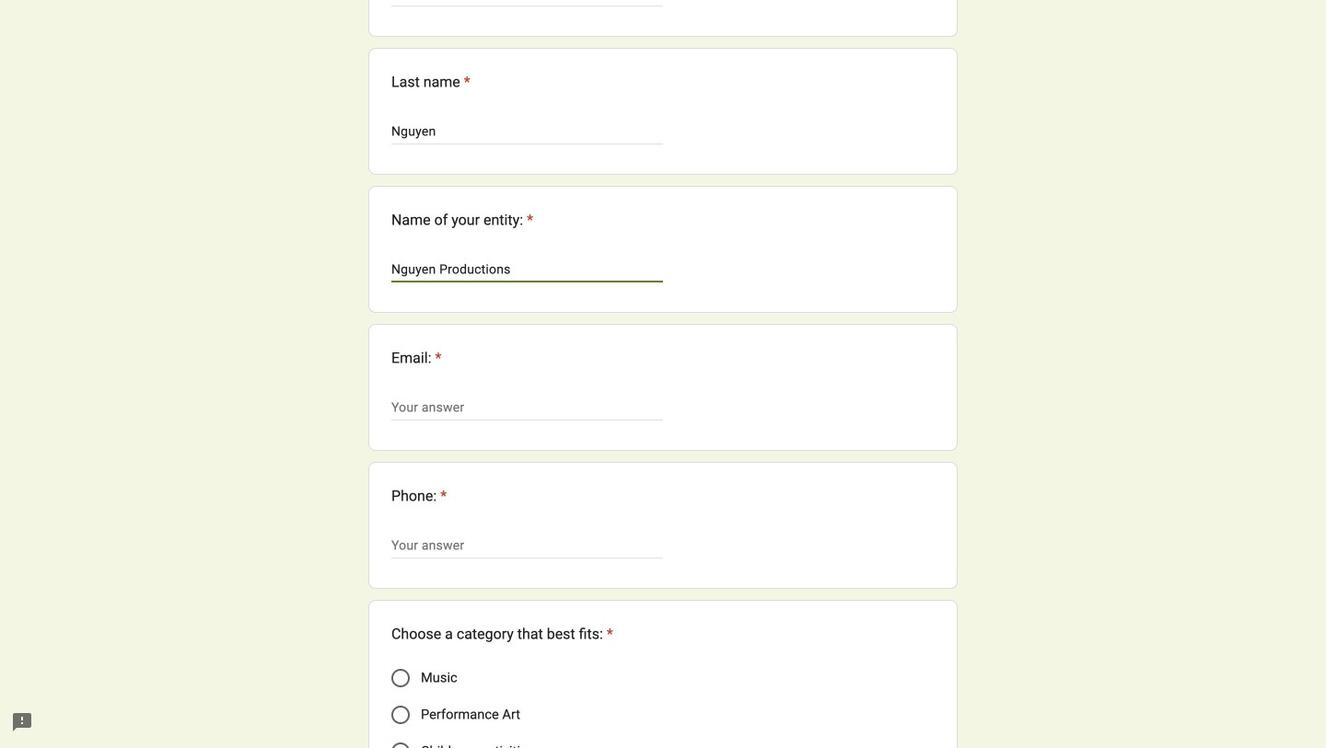 Task type: locate. For each thing, give the bounding box(es) containing it.
Music radio
[[392, 670, 410, 688]]

childrens activities image
[[392, 743, 410, 749]]

4 heading from the top
[[392, 485, 447, 508]]

performance art image
[[392, 707, 410, 725]]

Performance Art radio
[[392, 707, 410, 725]]

music image
[[392, 670, 410, 688]]

Childrens activities radio
[[392, 743, 410, 749]]

heading
[[392, 71, 471, 93], [392, 209, 534, 231], [392, 347, 442, 369], [392, 485, 447, 508], [392, 624, 613, 646]]

required question element
[[460, 71, 471, 93], [523, 209, 534, 231], [432, 347, 442, 369], [437, 485, 447, 508], [603, 624, 613, 646]]

None text field
[[392, 259, 663, 281]]

1 heading from the top
[[392, 71, 471, 93]]

None text field
[[392, 0, 663, 5], [392, 121, 663, 143], [392, 397, 663, 419], [392, 535, 663, 557], [392, 0, 663, 5], [392, 121, 663, 143], [392, 397, 663, 419], [392, 535, 663, 557]]



Task type: vqa. For each thing, say whether or not it's contained in the screenshot.
Required question element corresponding to 3rd heading from the bottom of the page
yes



Task type: describe. For each thing, give the bounding box(es) containing it.
2 heading from the top
[[392, 209, 534, 231]]

5 heading from the top
[[392, 624, 613, 646]]

3 heading from the top
[[392, 347, 442, 369]]

report a problem to google image
[[11, 712, 33, 734]]



